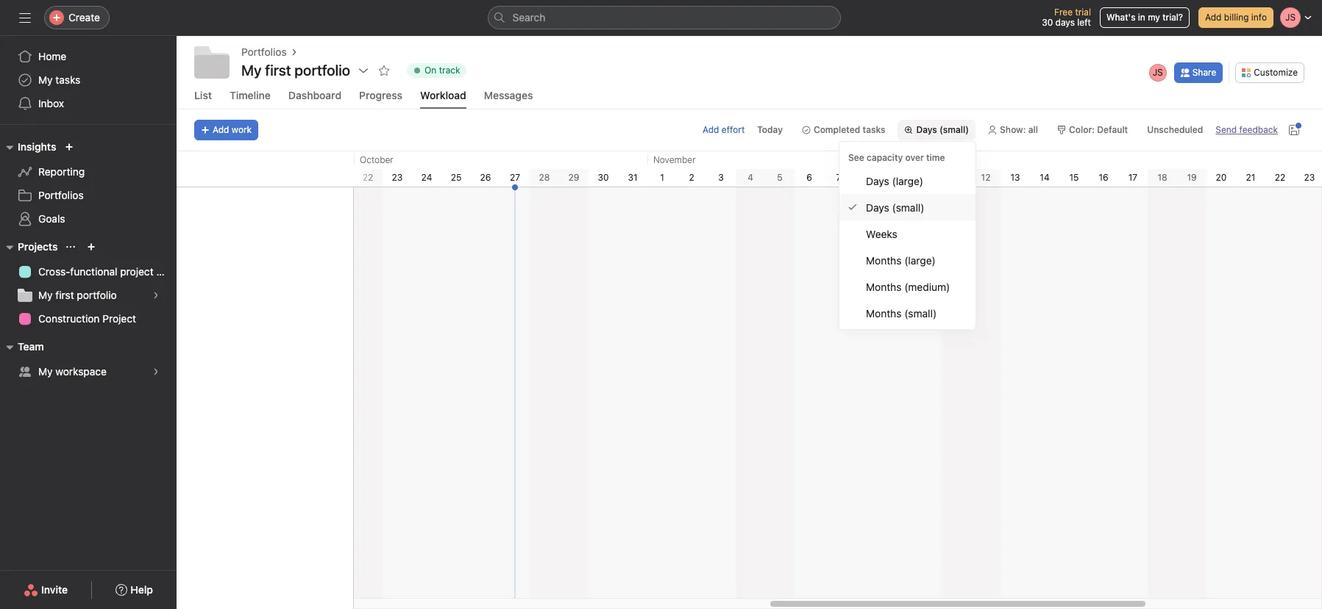Task type: describe. For each thing, give the bounding box(es) containing it.
days inside days (large) link
[[866, 175, 889, 187]]

effort
[[722, 124, 745, 135]]

my for my first portfolio
[[241, 62, 262, 79]]

free
[[1054, 7, 1073, 18]]

add effort
[[703, 124, 745, 135]]

see capacity over time
[[848, 152, 945, 163]]

months (large)
[[866, 254, 936, 267]]

show options image
[[358, 65, 369, 77]]

see details, my workspace image
[[152, 368, 160, 377]]

weeks
[[866, 228, 897, 240]]

home
[[38, 50, 66, 63]]

4
[[748, 172, 753, 183]]

months (small) link
[[839, 300, 976, 327]]

share button
[[1174, 62, 1223, 83]]

days (small) link
[[839, 194, 976, 221]]

my workspace link
[[9, 360, 168, 384]]

october
[[360, 154, 393, 166]]

2 23 from the left
[[1304, 172, 1315, 183]]

progress
[[359, 89, 402, 102]]

portfolios inside 'link'
[[38, 189, 84, 202]]

messages
[[484, 89, 533, 102]]

projects button
[[0, 238, 58, 256]]

project
[[102, 313, 136, 325]]

days (small) inside "link"
[[866, 201, 924, 214]]

14
[[1040, 172, 1050, 183]]

messages link
[[484, 89, 533, 109]]

color: default button
[[1051, 120, 1135, 141]]

on
[[425, 65, 437, 76]]

search
[[512, 11, 545, 24]]

hide sidebar image
[[19, 12, 31, 24]]

days inside days (small) "link"
[[866, 201, 889, 214]]

27
[[510, 172, 520, 183]]

tasks for completed tasks
[[863, 124, 885, 135]]

what's
[[1106, 12, 1136, 23]]

completed
[[814, 124, 860, 135]]

add for add work
[[213, 124, 229, 135]]

days inside the days (small) dropdown button
[[916, 124, 937, 135]]

teams element
[[0, 334, 177, 387]]

customize button
[[1235, 62, 1304, 83]]

add work
[[213, 124, 252, 135]]

capacity
[[867, 152, 903, 163]]

my tasks link
[[9, 68, 168, 92]]

show: all button
[[981, 120, 1045, 141]]

timeline
[[230, 89, 271, 102]]

completed tasks
[[814, 124, 885, 135]]

(large) for months (large)
[[904, 254, 936, 267]]

days
[[1055, 17, 1075, 28]]

construction project
[[38, 313, 136, 325]]

cross-
[[38, 266, 70, 278]]

add for add billing info
[[1205, 12, 1222, 23]]

30 inside free trial 30 days left
[[1042, 17, 1053, 28]]

insights element
[[0, 134, 177, 234]]

trial?
[[1163, 12, 1183, 23]]

add work button
[[194, 120, 258, 141]]

show:
[[1000, 124, 1026, 135]]

invite
[[41, 584, 68, 597]]

3
[[718, 172, 724, 183]]

portfolios link inside insights element
[[9, 184, 168, 207]]

over
[[905, 152, 924, 163]]

construction project link
[[9, 308, 168, 331]]

see
[[848, 152, 864, 163]]

on track button
[[400, 60, 473, 81]]

(small) inside dropdown button
[[940, 124, 969, 135]]

today button
[[751, 120, 789, 141]]

inbox link
[[9, 92, 168, 116]]

work
[[232, 124, 252, 135]]

15
[[1069, 172, 1079, 183]]

0 vertical spatial portfolios link
[[241, 44, 287, 60]]

show options, current sort, top image
[[67, 243, 75, 252]]

1
[[660, 172, 664, 183]]

add effort button
[[703, 124, 745, 135]]

on track
[[425, 65, 460, 76]]

workspace
[[55, 366, 107, 378]]

months for months (medium)
[[866, 281, 902, 293]]

today
[[757, 124, 783, 135]]

default
[[1097, 124, 1128, 135]]

my for my first portfolio
[[38, 289, 53, 302]]

9
[[895, 172, 900, 183]]

0 vertical spatial portfolios
[[241, 46, 287, 58]]

project
[[120, 266, 154, 278]]

inbox
[[38, 97, 64, 110]]

in
[[1138, 12, 1145, 23]]

my first portfolio link
[[9, 284, 168, 308]]

color: default
[[1069, 124, 1128, 135]]

functional
[[70, 266, 117, 278]]

november 1
[[653, 154, 696, 183]]

my first portfolio
[[241, 62, 350, 79]]

add billing info button
[[1198, 7, 1274, 28]]

0 horizontal spatial 30
[[598, 172, 609, 183]]

2 vertical spatial (small)
[[904, 307, 937, 320]]



Task type: vqa. For each thing, say whether or not it's contained in the screenshot.
prominent icon at the top of page
no



Task type: locate. For each thing, give the bounding box(es) containing it.
send feedback
[[1216, 124, 1278, 135]]

1 horizontal spatial 22
[[1275, 172, 1285, 183]]

home link
[[9, 45, 168, 68]]

invite button
[[14, 578, 77, 604]]

0 horizontal spatial portfolios
[[38, 189, 84, 202]]

goals link
[[9, 207, 168, 231]]

dashboard
[[288, 89, 341, 102]]

1 horizontal spatial 23
[[1304, 172, 1315, 183]]

8
[[865, 172, 871, 183]]

(large) for days (large)
[[892, 175, 923, 187]]

18
[[1158, 172, 1167, 183]]

days (small) up 'time'
[[916, 124, 969, 135]]

0 vertical spatial tasks
[[55, 74, 80, 86]]

tasks up capacity
[[863, 124, 885, 135]]

months (medium)
[[866, 281, 950, 293]]

(small) up 'time'
[[940, 124, 969, 135]]

send feedback link
[[1216, 124, 1278, 137]]

workload link
[[420, 89, 466, 109]]

js
[[1153, 67, 1163, 78]]

0 horizontal spatial add
[[213, 124, 229, 135]]

1 vertical spatial days
[[866, 175, 889, 187]]

help button
[[106, 578, 163, 604]]

search button
[[487, 6, 841, 29]]

months down months (large)
[[866, 281, 902, 293]]

1 vertical spatial days (small)
[[866, 201, 924, 214]]

12
[[981, 172, 991, 183]]

team
[[18, 341, 44, 353]]

track
[[439, 65, 460, 76]]

0 vertical spatial days (small)
[[916, 124, 969, 135]]

1 horizontal spatial portfolios
[[241, 46, 287, 58]]

days
[[916, 124, 937, 135], [866, 175, 889, 187], [866, 201, 889, 214]]

insights button
[[0, 138, 56, 156]]

23 right 21
[[1304, 172, 1315, 183]]

17
[[1128, 172, 1138, 183]]

2 months from the top
[[866, 281, 902, 293]]

days (small) down days (large)
[[866, 201, 924, 214]]

list link
[[194, 89, 212, 109]]

progress link
[[359, 89, 402, 109]]

projects element
[[0, 234, 177, 334]]

10
[[922, 172, 932, 183]]

workload
[[420, 89, 466, 102]]

dashboard link
[[288, 89, 341, 109]]

add
[[1205, 12, 1222, 23], [213, 124, 229, 135], [703, 124, 719, 135]]

add to starred image
[[378, 65, 390, 77]]

(small) down days (large) link
[[892, 201, 924, 214]]

months down months (medium) link
[[866, 307, 902, 320]]

global element
[[0, 36, 177, 124]]

construction
[[38, 313, 100, 325]]

1 vertical spatial months
[[866, 281, 902, 293]]

tasks for my tasks
[[55, 74, 80, 86]]

1 months from the top
[[866, 254, 902, 267]]

2 22 from the left
[[1275, 172, 1285, 183]]

1 horizontal spatial portfolios link
[[241, 44, 287, 60]]

november
[[653, 154, 696, 166]]

0 horizontal spatial 22
[[363, 172, 373, 183]]

add inside "button"
[[1205, 12, 1222, 23]]

customize
[[1254, 67, 1298, 78]]

months inside 'months (large)' link
[[866, 254, 902, 267]]

0 vertical spatial days
[[916, 124, 937, 135]]

plan
[[156, 266, 176, 278]]

left
[[1077, 17, 1091, 28]]

months (large) link
[[839, 247, 976, 274]]

25
[[451, 172, 462, 183]]

reporting link
[[9, 160, 168, 184]]

tasks inside dropdown button
[[863, 124, 885, 135]]

first
[[55, 289, 74, 302]]

what's in my trial?
[[1106, 12, 1183, 23]]

months inside months (small) link
[[866, 307, 902, 320]]

my up timeline in the top of the page
[[241, 62, 262, 79]]

all
[[1028, 124, 1038, 135]]

months for months (small)
[[866, 307, 902, 320]]

0 vertical spatial 30
[[1042, 17, 1053, 28]]

22
[[363, 172, 373, 183], [1275, 172, 1285, 183]]

1 horizontal spatial add
[[703, 124, 719, 135]]

(medium)
[[904, 281, 950, 293]]

months inside months (medium) link
[[866, 281, 902, 293]]

16
[[1099, 172, 1108, 183]]

24
[[421, 172, 432, 183]]

0 vertical spatial (small)
[[940, 124, 969, 135]]

my inside teams element
[[38, 366, 53, 378]]

save layout as default image
[[1288, 124, 1300, 136]]

(small) inside "link"
[[892, 201, 924, 214]]

months down weeks
[[866, 254, 902, 267]]

1 vertical spatial (large)
[[904, 254, 936, 267]]

reporting
[[38, 166, 85, 178]]

search list box
[[487, 6, 841, 29]]

add left the billing at the right top of the page
[[1205, 12, 1222, 23]]

23 down october
[[392, 172, 403, 183]]

my inside global element
[[38, 74, 53, 86]]

weeks link
[[839, 221, 976, 247]]

0 vertical spatial months
[[866, 254, 902, 267]]

color:
[[1069, 124, 1095, 135]]

months
[[866, 254, 902, 267], [866, 281, 902, 293], [866, 307, 902, 320]]

create button
[[44, 6, 110, 29]]

1 vertical spatial (small)
[[892, 201, 924, 214]]

days (small)
[[916, 124, 969, 135], [866, 201, 924, 214]]

add left 'work'
[[213, 124, 229, 135]]

help
[[130, 584, 153, 597]]

cross-functional project plan link
[[9, 260, 176, 284]]

26
[[480, 172, 491, 183]]

1 vertical spatial tasks
[[863, 124, 885, 135]]

portfolios link up my first portfolio
[[241, 44, 287, 60]]

28
[[539, 172, 550, 183]]

13
[[1010, 172, 1020, 183]]

share
[[1192, 67, 1216, 78]]

my
[[1148, 12, 1160, 23]]

tasks inside global element
[[55, 74, 80, 86]]

months for months (large)
[[866, 254, 902, 267]]

1 vertical spatial portfolios
[[38, 189, 84, 202]]

months (small)
[[866, 307, 937, 320]]

show: all
[[1000, 124, 1038, 135]]

3 months from the top
[[866, 307, 902, 320]]

(large)
[[892, 175, 923, 187], [904, 254, 936, 267]]

new image
[[65, 143, 74, 152]]

add inside button
[[213, 124, 229, 135]]

1 23 from the left
[[392, 172, 403, 183]]

feedback
[[1239, 124, 1278, 135]]

projects
[[18, 241, 58, 253]]

free trial 30 days left
[[1042, 7, 1091, 28]]

1 22 from the left
[[363, 172, 373, 183]]

completed tasks button
[[795, 120, 892, 141]]

1 vertical spatial portfolios link
[[9, 184, 168, 207]]

2 vertical spatial months
[[866, 307, 902, 320]]

portfolios link down the "reporting" on the left top of page
[[9, 184, 168, 207]]

see details, my first portfolio image
[[152, 291, 160, 300]]

(large) up (medium)
[[904, 254, 936, 267]]

30 left the "31"
[[598, 172, 609, 183]]

(small) down (medium)
[[904, 307, 937, 320]]

0 vertical spatial (large)
[[892, 175, 923, 187]]

team button
[[0, 338, 44, 356]]

tasks down home
[[55, 74, 80, 86]]

tasks
[[55, 74, 80, 86], [863, 124, 885, 135]]

my up inbox
[[38, 74, 53, 86]]

my inside projects element
[[38, 289, 53, 302]]

create
[[68, 11, 100, 24]]

1 horizontal spatial 30
[[1042, 17, 1053, 28]]

my for my workspace
[[38, 366, 53, 378]]

22 right 21
[[1275, 172, 1285, 183]]

days up weeks
[[866, 201, 889, 214]]

my for my tasks
[[38, 74, 53, 86]]

info
[[1251, 12, 1267, 23]]

my
[[241, 62, 262, 79], [38, 74, 53, 86], [38, 289, 53, 302], [38, 366, 53, 378]]

1 horizontal spatial tasks
[[863, 124, 885, 135]]

0 horizontal spatial 23
[[392, 172, 403, 183]]

0 horizontal spatial portfolios link
[[9, 184, 168, 207]]

29
[[568, 172, 579, 183]]

cross-functional project plan
[[38, 266, 176, 278]]

1 vertical spatial 30
[[598, 172, 609, 183]]

my first portfolio
[[38, 289, 117, 302]]

days left 9
[[866, 175, 889, 187]]

my tasks
[[38, 74, 80, 86]]

days (large)
[[866, 175, 923, 187]]

my left first
[[38, 289, 53, 302]]

2 horizontal spatial add
[[1205, 12, 1222, 23]]

days up 'time'
[[916, 124, 937, 135]]

my down team
[[38, 366, 53, 378]]

send
[[1216, 124, 1237, 135]]

19
[[1187, 172, 1197, 183]]

timeline link
[[230, 89, 271, 109]]

22 down october
[[363, 172, 373, 183]]

add billing info
[[1205, 12, 1267, 23]]

add left "effort"
[[703, 124, 719, 135]]

(large) down over
[[892, 175, 923, 187]]

portfolios up my first portfolio
[[241, 46, 287, 58]]

(small)
[[940, 124, 969, 135], [892, 201, 924, 214], [904, 307, 937, 320]]

2 vertical spatial days
[[866, 201, 889, 214]]

add for add effort
[[703, 124, 719, 135]]

new project or portfolio image
[[87, 243, 96, 252]]

what's in my trial? button
[[1100, 7, 1190, 28]]

portfolios down the "reporting" on the left top of page
[[38, 189, 84, 202]]

30 left days
[[1042, 17, 1053, 28]]

0 horizontal spatial tasks
[[55, 74, 80, 86]]

days (small) inside dropdown button
[[916, 124, 969, 135]]



